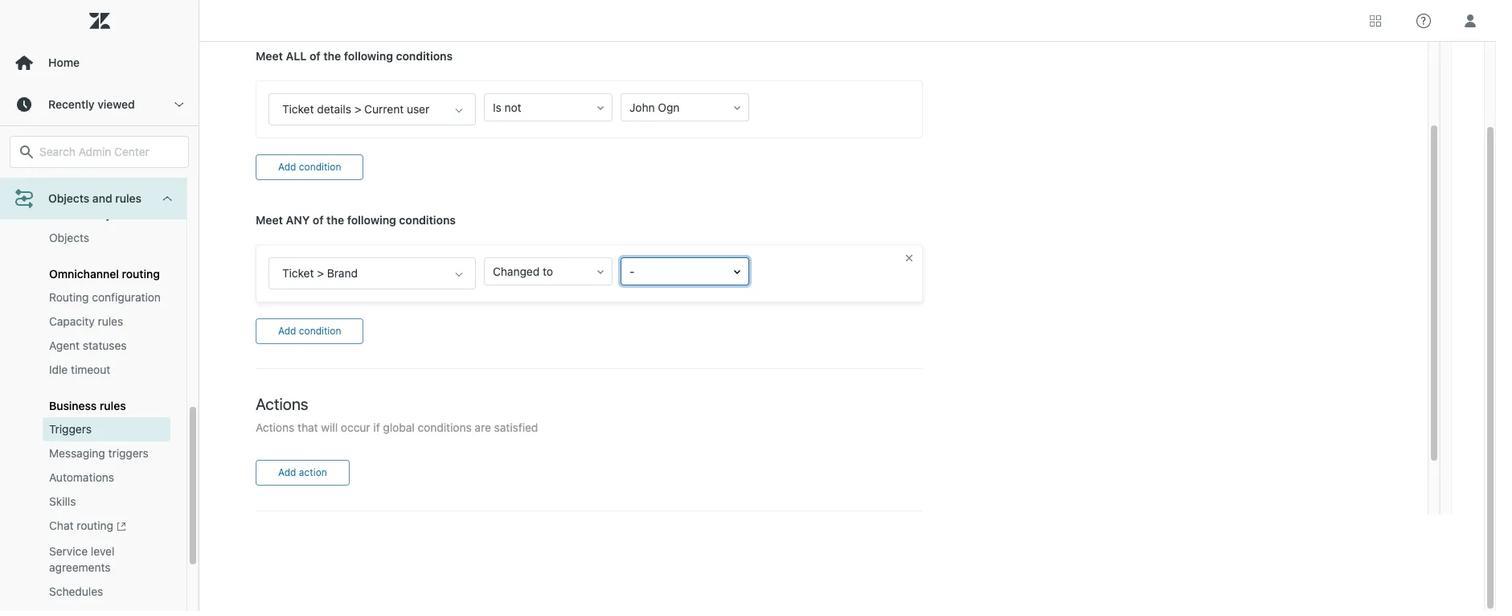Task type: describe. For each thing, give the bounding box(es) containing it.
skills
[[49, 495, 76, 508]]

objects element
[[49, 230, 89, 246]]

automations
[[49, 471, 114, 484]]

agent
[[49, 339, 80, 352]]

schedules link
[[43, 579, 170, 604]]

primary element
[[0, 0, 199, 611]]

business rules
[[49, 399, 126, 413]]

triggers element
[[49, 422, 92, 438]]

schedules
[[49, 584, 103, 598]]

rules for capacity rules
[[98, 315, 123, 328]]

skills element
[[49, 494, 76, 510]]

routing configuration link
[[43, 286, 170, 310]]

agent statuses link
[[43, 334, 170, 358]]

zendesk products image
[[1370, 15, 1381, 26]]

objects link
[[43, 226, 170, 250]]

service level agreements link
[[43, 539, 170, 579]]

triggers link
[[43, 418, 170, 442]]

objects for objects
[[49, 231, 89, 245]]

messaging triggers element
[[49, 446, 149, 462]]

automations link
[[43, 466, 170, 490]]

chat
[[49, 519, 74, 533]]

home
[[48, 55, 80, 69]]

help image
[[1417, 13, 1431, 28]]

recently viewed button
[[0, 84, 199, 125]]

messaging triggers
[[49, 446, 149, 460]]

custom objects
[[49, 208, 133, 221]]

automations element
[[49, 470, 114, 486]]

custom
[[49, 208, 90, 221]]

routing
[[49, 291, 89, 304]]

skills link
[[43, 490, 170, 514]]

user menu image
[[1460, 10, 1481, 31]]

Search Admin Center field
[[39, 145, 178, 159]]

triggers
[[49, 422, 92, 436]]

routing for omnichannel routing
[[122, 267, 160, 281]]

service
[[49, 544, 88, 558]]

business
[[49, 399, 97, 413]]

agent statuses element
[[49, 338, 127, 354]]

omnichannel routing
[[49, 267, 160, 281]]

home button
[[0, 42, 199, 84]]

idle
[[49, 363, 68, 377]]

omnichannel routing element
[[49, 267, 160, 281]]

chat routing link
[[43, 514, 170, 539]]

service level agreements element
[[49, 543, 164, 575]]

chat routing
[[49, 519, 113, 533]]



Task type: locate. For each thing, give the bounding box(es) containing it.
routing
[[122, 267, 160, 281], [77, 519, 113, 533]]

timeout
[[71, 363, 110, 377]]

objects inside dropdown button
[[48, 191, 89, 205]]

routing configuration element
[[49, 290, 161, 306]]

1 vertical spatial objects
[[49, 231, 89, 245]]

1 vertical spatial routing
[[77, 519, 113, 533]]

settings
[[49, 172, 92, 185]]

rules up objects
[[115, 191, 141, 205]]

triggers
[[108, 446, 149, 460]]

objects and rules
[[48, 191, 141, 205]]

rules up the triggers link on the left of the page
[[100, 399, 126, 413]]

0 horizontal spatial routing
[[77, 519, 113, 533]]

rules inside objects and rules dropdown button
[[115, 191, 141, 205]]

tree
[[0, 28, 199, 611]]

0 vertical spatial routing
[[122, 267, 160, 281]]

rules for business rules
[[100, 399, 126, 413]]

objects for objects and rules
[[48, 191, 89, 205]]

configuration
[[92, 291, 161, 304]]

1 vertical spatial rules
[[98, 315, 123, 328]]

capacity rules element
[[49, 314, 123, 330]]

1 horizontal spatial routing
[[122, 267, 160, 281]]

rules
[[115, 191, 141, 205], [98, 315, 123, 328], [100, 399, 126, 413]]

capacity
[[49, 315, 95, 328]]

routing for chat routing
[[77, 519, 113, 533]]

agreements
[[49, 560, 111, 574]]

settings element
[[49, 171, 92, 187]]

messaging triggers link
[[43, 442, 170, 466]]

custom objects element
[[49, 208, 133, 221]]

chat routing element
[[49, 518, 126, 535]]

statuses
[[83, 339, 127, 352]]

0 vertical spatial rules
[[115, 191, 141, 205]]

idle timeout link
[[43, 358, 170, 382]]

recently viewed
[[48, 97, 135, 111]]

objects and rules group
[[0, 28, 187, 611]]

idle timeout element
[[49, 362, 110, 378]]

none search field inside primary element
[[2, 136, 197, 168]]

tree inside primary element
[[0, 28, 199, 611]]

0 vertical spatial objects
[[48, 191, 89, 205]]

rules inside capacity rules element
[[98, 315, 123, 328]]

idle timeout
[[49, 363, 110, 377]]

capacity rules link
[[43, 310, 170, 334]]

tree containing settings
[[0, 28, 199, 611]]

rules down "routing configuration" link
[[98, 315, 123, 328]]

routing inside the chat routing element
[[77, 519, 113, 533]]

and
[[92, 191, 112, 205]]

2 vertical spatial rules
[[100, 399, 126, 413]]

service level agreements
[[49, 544, 115, 574]]

business rules element
[[49, 399, 126, 413]]

objects and rules button
[[0, 178, 187, 220]]

None search field
[[2, 136, 197, 168]]

objects
[[93, 208, 133, 221]]

recently
[[48, 97, 95, 111]]

omnichannel
[[49, 267, 119, 281]]

objects inside "link"
[[49, 231, 89, 245]]

schedules element
[[49, 583, 103, 600]]

messaging
[[49, 446, 105, 460]]

capacity rules
[[49, 315, 123, 328]]

viewed
[[97, 97, 135, 111]]

routing up configuration
[[122, 267, 160, 281]]

objects
[[48, 191, 89, 205], [49, 231, 89, 245]]

objects down custom
[[49, 231, 89, 245]]

routing configuration
[[49, 291, 161, 304]]

objects up custom
[[48, 191, 89, 205]]

level
[[91, 544, 115, 558]]

routing up level
[[77, 519, 113, 533]]

settings link
[[43, 167, 170, 191]]

agent statuses
[[49, 339, 127, 352]]



Task type: vqa. For each thing, say whether or not it's contained in the screenshot.
Triggers
yes



